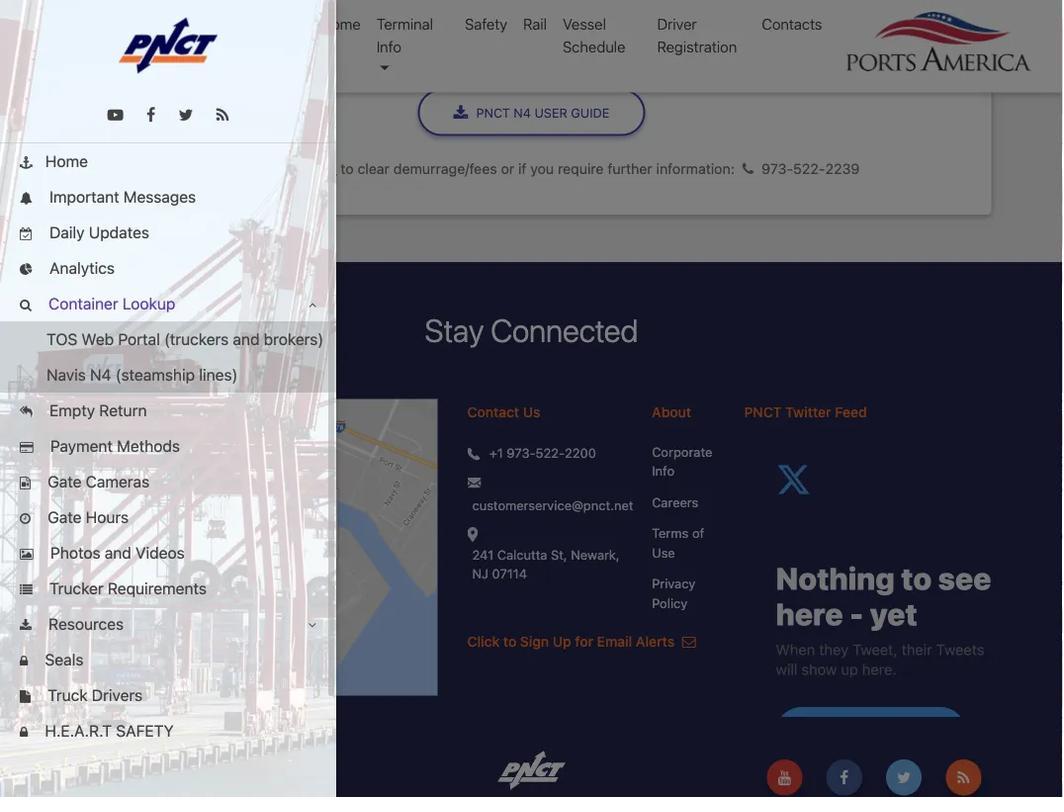 Task type: locate. For each thing, give the bounding box(es) containing it.
and up trucker requirements on the left bottom of page
[[105, 544, 131, 562]]

lock image for h.e.a.r.t safety
[[20, 727, 28, 739]]

photos and videos link
[[0, 535, 336, 571]]

pnct | all rights reserved © 2023.
[[72, 760, 282, 775]]

updates
[[89, 223, 149, 242]]

angle down image
[[308, 619, 317, 632]]

web
[[82, 330, 114, 349]]

,
[[199, 24, 203, 41]]

lock image down file icon
[[20, 727, 28, 739]]

0 vertical spatial pnct
[[744, 404, 782, 420]]

1 vertical spatial lock image
[[20, 727, 28, 739]]

0 vertical spatial to
[[341, 160, 354, 177]]

0 vertical spatial home link
[[313, 5, 369, 43]]

1 lock image from the top
[[20, 655, 28, 668]]

driver
[[657, 15, 697, 33]]

container
[[49, 294, 118, 313]]

home up important
[[45, 152, 88, 171]]

home
[[321, 15, 361, 33], [45, 152, 88, 171]]

daily
[[49, 223, 85, 242]]

messages
[[123, 187, 196, 206]]

to left sign
[[503, 633, 517, 650]]

1 vertical spatial and
[[233, 330, 260, 349]]

call
[[138, 160, 161, 177]]

home link for safety link
[[313, 5, 369, 43]]

container lookup link
[[0, 286, 336, 321]]

0 horizontal spatial pnct
[[72, 760, 106, 775]]

0 vertical spatial and
[[457, 24, 481, 41]]

and
[[457, 24, 481, 41], [233, 330, 260, 349], [105, 544, 131, 562]]

0 vertical spatial gate
[[48, 472, 82, 491]]

lock image inside seals link
[[20, 655, 28, 668]]

0 vertical spatial n4
[[179, 24, 199, 41]]

1 horizontal spatial home
[[321, 15, 361, 33]]

n4 inside navis n4 (steamship lines) 'link'
[[90, 365, 111, 384]]

links
[[20, 49, 55, 66]]

1 horizontal spatial navis
[[136, 24, 175, 41]]

calendar check o image
[[20, 228, 32, 241]]

empty return link
[[0, 393, 336, 428]]

1 vertical spatial n4
[[90, 365, 111, 384]]

2239
[[825, 160, 860, 177]]

1 horizontal spatial you
[[530, 160, 554, 177]]

methods
[[117, 437, 180, 456]]

1 horizontal spatial pnct
[[744, 404, 782, 420]]

1 vertical spatial home link
[[0, 143, 336, 179]]

lock image
[[20, 655, 28, 668], [20, 727, 28, 739]]

navis inside 'link'
[[46, 365, 86, 384]]

(truckers
[[164, 330, 229, 349]]

for
[[575, 633, 594, 650]]

payment
[[50, 437, 113, 456]]

important messages link
[[0, 179, 336, 215]]

clock o image
[[20, 513, 31, 526]]

above
[[413, 24, 453, 41]]

home link left 8
[[313, 5, 369, 43]]

daily updates link
[[0, 215, 336, 250]]

envelope o image
[[682, 635, 696, 649]]

1 horizontal spatial n4
[[179, 24, 199, 41]]

please
[[91, 160, 135, 177]]

1 gate from the top
[[48, 472, 82, 491]]

pnct
[[744, 404, 782, 420], [72, 760, 106, 775]]

0 horizontal spatial home
[[45, 152, 88, 171]]

n4 down "web"
[[90, 365, 111, 384]]

n4 left need
[[179, 24, 199, 41]]

0 horizontal spatial you
[[207, 24, 230, 41]]

registration
[[657, 38, 737, 55]]

1 vertical spatial pnct
[[72, 760, 106, 775]]

0 horizontal spatial and
[[105, 544, 131, 562]]

home link
[[313, 5, 369, 43], [0, 143, 336, 179]]

pnct for pnct twitter feed
[[744, 404, 782, 420]]

gate for gate cameras
[[48, 472, 82, 491]]

credit card image
[[20, 442, 33, 454]]

gate down payment
[[48, 472, 82, 491]]

0 vertical spatial lock image
[[20, 655, 28, 668]]

to
[[91, 24, 107, 41]]

navis right run
[[136, 24, 175, 41]]

tos web portal (truckers and brokers) link
[[0, 321, 336, 357]]

seals
[[41, 650, 84, 669]]

lock image inside h.e.a.r.t safety link
[[20, 727, 28, 739]]

analytics
[[45, 259, 115, 277]]

safety
[[116, 722, 174, 740]]

angle down image
[[308, 299, 317, 311]]

run
[[111, 24, 133, 41]]

1 horizontal spatial and
[[233, 330, 260, 349]]

up
[[553, 633, 571, 650]]

522-
[[793, 160, 825, 177]]

daily updates
[[45, 223, 149, 242]]

or
[[396, 24, 410, 41], [530, 24, 544, 41], [165, 160, 178, 177], [501, 160, 514, 177]]

h.e.a.r.t
[[45, 722, 112, 740]]

home link up messages
[[0, 143, 336, 179]]

and left java on the left of page
[[457, 24, 481, 41]]

navis
[[136, 24, 175, 41], [46, 365, 86, 384]]

download image
[[20, 620, 32, 632]]

2023.
[[244, 760, 278, 775]]

pnct left |
[[72, 760, 106, 775]]

photos
[[50, 544, 100, 562]]

cameras
[[86, 472, 150, 491]]

safety link
[[457, 5, 515, 43]]

quick links link
[[20, 24, 96, 68]]

2 vertical spatial and
[[105, 544, 131, 562]]

0 vertical spatial navis
[[136, 24, 175, 41]]

truck drivers
[[44, 686, 143, 705]]

navis n4 (steamship lines) link
[[0, 357, 336, 393]]

pnct left twitter at the right of page
[[744, 404, 782, 420]]

0 horizontal spatial navis
[[46, 365, 86, 384]]

contacts link
[[754, 5, 830, 43]]

0 vertical spatial home
[[321, 15, 361, 33]]

to left clear
[[341, 160, 354, 177]]

container lookup
[[44, 294, 175, 313]]

vessel schedule
[[563, 15, 626, 55]]

973-
[[762, 160, 793, 177]]

home link for daily updates link
[[0, 143, 336, 179]]

you right if
[[530, 160, 554, 177]]

quick links
[[20, 26, 59, 66]]

and up 'lines)'
[[233, 330, 260, 349]]

973-522-2239
[[762, 160, 860, 177]]

email
[[182, 160, 217, 177]]

photos and videos
[[46, 544, 185, 562]]

reserved
[[173, 760, 225, 775]]

gate up photos
[[48, 508, 82, 527]]

1 vertical spatial to
[[503, 633, 517, 650]]

facebook image
[[146, 107, 155, 123]]

contact us
[[467, 404, 541, 420]]

1 vertical spatial gate
[[48, 508, 82, 527]]

resources link
[[0, 606, 336, 642]]

portal
[[118, 330, 160, 349]]

hours
[[86, 508, 129, 527]]

need
[[234, 24, 267, 41]]

analytics link
[[0, 250, 336, 286]]

java
[[485, 24, 515, 41]]

0 vertical spatial you
[[207, 24, 230, 41]]

2 gate from the top
[[48, 508, 82, 527]]

navis down tos
[[46, 365, 86, 384]]

1 vertical spatial navis
[[46, 365, 86, 384]]

reply all image
[[20, 406, 32, 419]]

2 lock image from the top
[[20, 727, 28, 739]]

lock image up file icon
[[20, 655, 28, 668]]

twitter
[[785, 404, 831, 420]]

0 horizontal spatial n4
[[90, 365, 111, 384]]

you
[[207, 24, 230, 41], [530, 160, 554, 177]]

rss image
[[216, 107, 229, 123]]

anchor image
[[20, 157, 32, 169]]

you right ,
[[207, 24, 230, 41]]

home left 8
[[321, 15, 361, 33]]



Task type: vqa. For each thing, say whether or not it's contained in the screenshot.
4PM.*CLICK
no



Task type: describe. For each thing, give the bounding box(es) containing it.
demurrage/fees
[[394, 160, 497, 177]]

search image
[[20, 299, 32, 312]]

above.
[[548, 24, 591, 41]]

please call or email customer service to clear demurrage/fees or if you require further information:
[[91, 160, 735, 177]]

if
[[518, 160, 527, 177]]

twitter image
[[179, 107, 193, 123]]

bell image
[[20, 192, 32, 205]]

pnct twitter feed
[[744, 404, 867, 420]]

list image
[[20, 584, 32, 597]]

gate hours link
[[0, 500, 336, 535]]

payment methods link
[[0, 428, 336, 464]]

tos web portal (truckers and brokers)
[[46, 330, 324, 349]]

email customer service link
[[182, 160, 337, 177]]

to run navis n4 , you need internet explorer 8 or above and java 7 or above.
[[91, 24, 591, 41]]

service
[[288, 160, 337, 177]]

|
[[110, 760, 113, 775]]

file movie o image
[[20, 477, 31, 490]]

navis n4 (steamship lines)
[[46, 365, 238, 384]]

explorer
[[326, 24, 380, 41]]

lookup
[[123, 294, 175, 313]]

vessel schedule link
[[555, 5, 649, 65]]

seals link
[[0, 642, 336, 678]]

vessel
[[563, 15, 606, 33]]

pie chart image
[[20, 264, 32, 276]]

click
[[467, 633, 500, 650]]

rail
[[523, 15, 547, 33]]

schedule
[[563, 38, 626, 55]]

or right call
[[165, 160, 178, 177]]

contact
[[467, 404, 519, 420]]

driver registration link
[[649, 5, 754, 65]]

connected
[[491, 312, 638, 349]]

driver registration
[[657, 15, 737, 55]]

(steamship
[[115, 365, 195, 384]]

resources
[[44, 615, 124, 634]]

internet
[[271, 24, 322, 41]]

information:
[[656, 160, 735, 177]]

tos
[[46, 330, 77, 349]]

rail link
[[515, 5, 555, 43]]

further
[[608, 160, 653, 177]]

rights
[[135, 760, 169, 775]]

photo image
[[20, 548, 33, 561]]

all
[[116, 760, 131, 775]]

customer
[[220, 160, 284, 177]]

truck drivers link
[[0, 678, 336, 713]]

stay connected
[[425, 312, 638, 349]]

requirements
[[108, 579, 207, 598]]

brokers)
[[264, 330, 324, 349]]

trucker requirements link
[[0, 571, 336, 606]]

about
[[652, 404, 692, 420]]

pnct for pnct | all rights reserved © 2023.
[[72, 760, 106, 775]]

sign in image
[[286, 750, 308, 776]]

©
[[229, 760, 240, 775]]

videos
[[136, 544, 185, 562]]

stay
[[425, 312, 484, 349]]

alerts
[[636, 633, 675, 650]]

7
[[519, 24, 526, 41]]

h.e.a.r.t safety
[[41, 722, 174, 740]]

important
[[49, 187, 119, 206]]

truck
[[48, 686, 88, 705]]

sign
[[520, 633, 549, 650]]

gate cameras link
[[0, 464, 336, 500]]

click to sign up for email alerts link
[[467, 633, 696, 650]]

lock image for seals
[[20, 655, 28, 668]]

drivers
[[92, 686, 143, 705]]

trucker
[[49, 579, 104, 598]]

or right 8
[[396, 24, 410, 41]]

lines)
[[199, 365, 238, 384]]

1 vertical spatial home
[[45, 152, 88, 171]]

quick
[[20, 26, 59, 44]]

gate hours
[[44, 508, 129, 527]]

1 horizontal spatial to
[[503, 633, 517, 650]]

require
[[558, 160, 604, 177]]

empty return
[[45, 401, 147, 420]]

or left if
[[501, 160, 514, 177]]

youtube play image
[[107, 107, 123, 123]]

empty
[[49, 401, 95, 420]]

contacts
[[762, 15, 822, 33]]

gate for gate hours
[[48, 508, 82, 527]]

email
[[597, 633, 632, 650]]

payment methods
[[46, 437, 180, 456]]

safety
[[465, 15, 507, 33]]

or right the 7
[[530, 24, 544, 41]]

file image
[[20, 691, 31, 704]]

important messages
[[45, 187, 196, 206]]

feed
[[835, 404, 867, 420]]

h.e.a.r.t safety link
[[0, 713, 336, 749]]

2 horizontal spatial and
[[457, 24, 481, 41]]

1 vertical spatial you
[[530, 160, 554, 177]]

0 horizontal spatial to
[[341, 160, 354, 177]]

8
[[383, 24, 392, 41]]



